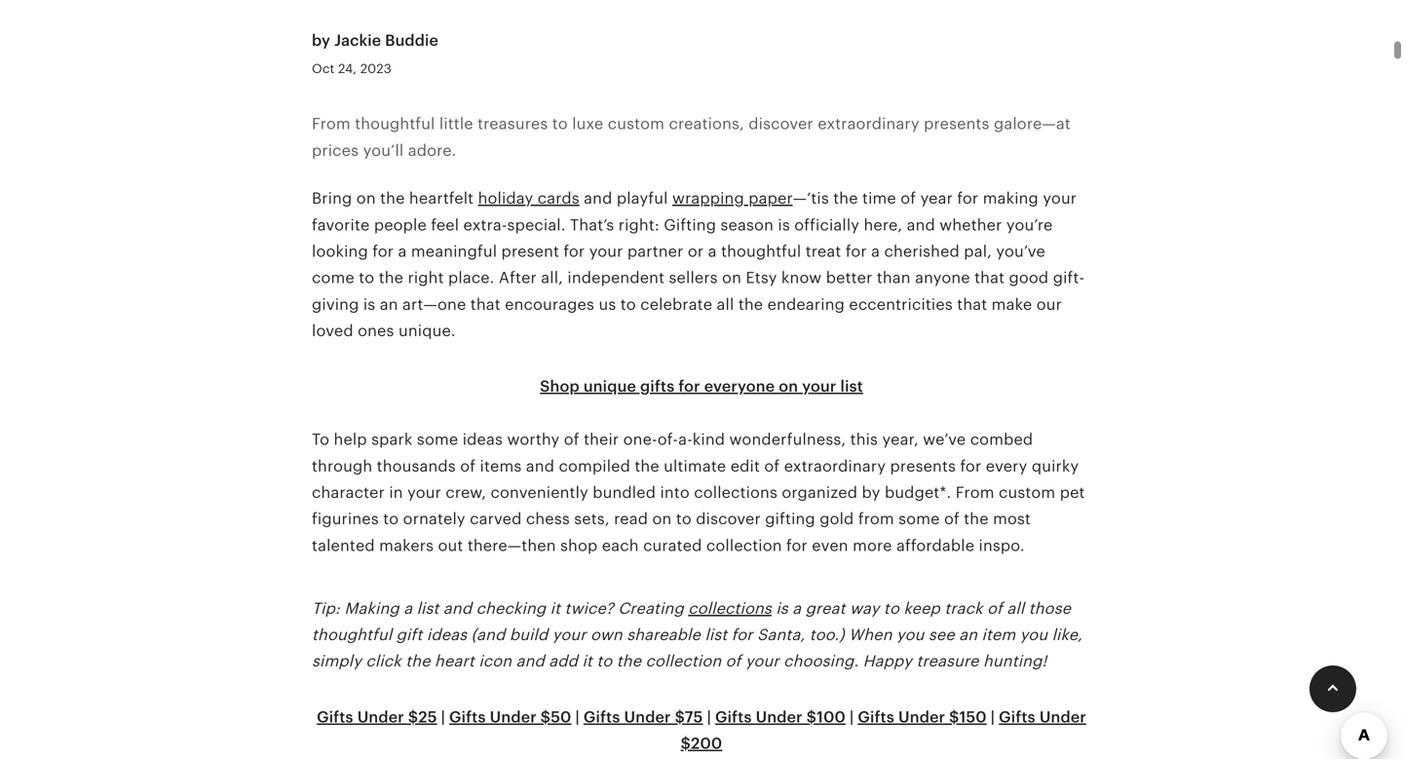 Task type: locate. For each thing, give the bounding box(es) containing it.
1 vertical spatial list
[[417, 600, 439, 617]]

1 vertical spatial all
[[1008, 600, 1025, 617]]

character
[[312, 484, 385, 502]]

3 gifts from the left
[[584, 709, 621, 726]]

0 horizontal spatial it
[[551, 600, 561, 617]]

it right add
[[582, 653, 593, 670]]

looking
[[312, 243, 368, 260]]

wrapping paper link
[[673, 190, 793, 207]]

buddie
[[385, 32, 439, 49]]

gifts
[[317, 709, 354, 726], [449, 709, 486, 726], [584, 709, 621, 726], [716, 709, 752, 726], [858, 709, 895, 726], [999, 709, 1036, 726]]

the left most
[[964, 511, 989, 528]]

6 under from the left
[[1040, 709, 1087, 726]]

all inside —'tis the time of year for making your favorite people feel extra-special. that's right: gifting season is officially here, and whether you're looking for a meaningful present for your partner or a thoughtful treat for a cherished pal, you've come to the right place. after all, independent sellers on etsy know better than anyone that good gift- giving is an art—one that encourages us to celebrate all the endearing eccentricities that make our loved ones unique.
[[717, 296, 735, 313]]

1 you from the left
[[897, 626, 925, 644]]

organized
[[782, 484, 858, 502]]

the up officially
[[834, 190, 859, 207]]

some inside to help spark some ideas worthy of their one-of-a-kind wonderfulness, this year, we've combed through thousands of items and compiled the ultimate edit of extraordinary presents for every quirky character in your crew, conveniently bundled into
[[417, 431, 459, 449]]

5 | from the left
[[991, 709, 996, 726]]

all down 'sellers'
[[717, 296, 735, 313]]

3 under from the left
[[624, 709, 671, 726]]

0 vertical spatial it
[[551, 600, 561, 617]]

to
[[553, 115, 568, 133], [359, 269, 375, 287], [621, 296, 636, 313], [383, 511, 399, 528], [676, 511, 692, 528], [884, 600, 900, 617], [597, 653, 613, 670]]

thoughtful up etsy
[[722, 243, 802, 260]]

gift-
[[1054, 269, 1085, 287]]

1 vertical spatial it
[[582, 653, 593, 670]]

your up 'wonderfulness,'
[[803, 378, 837, 396]]

on down 'into'
[[653, 511, 672, 528]]

extraordinary up organized
[[785, 458, 886, 475]]

1 vertical spatial an
[[960, 626, 978, 644]]

2 horizontal spatial list
[[841, 378, 864, 396]]

from down every
[[956, 484, 995, 502]]

gifts right $25
[[449, 709, 486, 726]]

extraordinary up 'time'
[[818, 115, 920, 133]]

list down collections link
[[705, 626, 728, 644]]

eccentricities
[[850, 296, 953, 313]]

list up gift
[[417, 600, 439, 617]]

gifts under $200
[[681, 709, 1087, 753]]

in
[[389, 484, 403, 502]]

click
[[366, 653, 402, 670]]

independent
[[568, 269, 665, 287]]

4 under from the left
[[756, 709, 803, 726]]

under left '$50' on the left
[[490, 709, 537, 726]]

under left $25
[[358, 709, 404, 726]]

by up oct
[[312, 32, 331, 49]]

2 vertical spatial list
[[705, 626, 728, 644]]

for left every
[[961, 458, 982, 475]]

a left great
[[793, 600, 802, 617]]

0 vertical spatial all
[[717, 296, 735, 313]]

each
[[602, 537, 639, 555]]

2 you from the left
[[1021, 626, 1048, 644]]

ideas inside is a great way to keep track of all those thoughtful gift ideas (and build your own shareable list for santa, too.) when you see an item you like, simply click the heart icon and add it to the collection of your choosing. happy treasure hunting!
[[427, 626, 467, 644]]

present
[[502, 243, 560, 260]]

a down here,
[[872, 243, 880, 260]]

add
[[549, 653, 578, 670]]

combed
[[971, 431, 1034, 449]]

an up the "ones"
[[380, 296, 398, 313]]

favorite
[[312, 216, 370, 234]]

1 horizontal spatial all
[[1008, 600, 1025, 617]]

us
[[599, 296, 617, 313]]

tip: making a list and checking it twice? creating collections
[[312, 600, 772, 617]]

kind
[[693, 431, 725, 449]]

discover right creations,
[[749, 115, 814, 133]]

1 vertical spatial presents
[[891, 458, 956, 475]]

6 gifts from the left
[[999, 709, 1036, 726]]

that down place.
[[471, 296, 501, 313]]

your up add
[[553, 626, 586, 644]]

1 vertical spatial from
[[956, 484, 995, 502]]

and down build
[[516, 653, 545, 670]]

shop
[[561, 537, 598, 555]]

it left twice?
[[551, 600, 561, 617]]

0 horizontal spatial an
[[380, 296, 398, 313]]

an inside —'tis the time of year for making your favorite people feel extra-special. that's right: gifting season is officially here, and whether you're looking for a meaningful present for your partner or a thoughtful treat for a cherished pal, you've come to the right place. after all, independent sellers on etsy know better than anyone that good gift- giving is an art—one that encourages us to celebrate all the endearing eccentricities that make our loved ones unique.
[[380, 296, 398, 313]]

santa,
[[758, 626, 806, 644]]

discover inside from thoughtful little treasures to luxe custom creations, discover extraordinary presents galore—at prices you'll adore.
[[749, 115, 814, 133]]

4 | from the left
[[850, 709, 854, 726]]

0 vertical spatial an
[[380, 296, 398, 313]]

a up gift
[[404, 600, 413, 617]]

a down people
[[398, 243, 407, 260]]

1 vertical spatial ideas
[[427, 626, 467, 644]]

presents left galore—at
[[924, 115, 990, 133]]

2 vertical spatial thoughtful
[[312, 626, 392, 644]]

some up thousands
[[417, 431, 459, 449]]

1 under from the left
[[358, 709, 404, 726]]

extra-
[[464, 216, 508, 234]]

2023
[[360, 61, 392, 76]]

feel
[[431, 216, 459, 234]]

heart
[[435, 653, 475, 670]]

shop
[[540, 378, 580, 396]]

the down gift
[[406, 653, 431, 670]]

our
[[1037, 296, 1063, 313]]

crew,
[[446, 484, 487, 502]]

meaningful
[[411, 243, 497, 260]]

that's
[[570, 216, 615, 234]]

from up prices
[[312, 115, 351, 133]]

of up item
[[988, 600, 1003, 617]]

chess
[[526, 511, 570, 528]]

is up the santa,
[[776, 600, 789, 617]]

good
[[1010, 269, 1049, 287]]

bundled
[[593, 484, 656, 502]]

some inside organized by budget*. from custom pet figurines to ornately carved chess sets, read on to discover gifting gold from some of the most talented makers out there—then shop each
[[899, 511, 940, 528]]

holiday
[[478, 190, 534, 207]]

and
[[584, 190, 613, 207], [907, 216, 936, 234], [526, 458, 555, 475], [444, 600, 472, 617], [516, 653, 545, 670]]

people
[[374, 216, 427, 234]]

1 vertical spatial by
[[862, 484, 881, 502]]

to down own
[[597, 653, 613, 670]]

your down thousands
[[408, 484, 442, 502]]

from inside organized by budget*. from custom pet figurines to ornately carved chess sets, read on to discover gifting gold from some of the most talented makers out there—then shop each
[[956, 484, 995, 502]]

list
[[841, 378, 864, 396], [417, 600, 439, 617], [705, 626, 728, 644]]

discover
[[749, 115, 814, 133], [696, 511, 761, 528]]

for right gifts
[[679, 378, 701, 396]]

time
[[863, 190, 897, 207]]

custom right luxe
[[608, 115, 665, 133]]

of inside organized by budget*. from custom pet figurines to ornately carved chess sets, read on to discover gifting gold from some of the most talented makers out there—then shop each
[[945, 511, 960, 528]]

of left year
[[901, 190, 917, 207]]

see
[[929, 626, 955, 644]]

0 vertical spatial by
[[312, 32, 331, 49]]

under left $150
[[899, 709, 946, 726]]

some down budget*.
[[899, 511, 940, 528]]

by up from
[[862, 484, 881, 502]]

1 horizontal spatial an
[[960, 626, 978, 644]]

1 vertical spatial custom
[[999, 484, 1056, 502]]

edit
[[731, 458, 760, 475]]

of left the their
[[564, 431, 580, 449]]

0 horizontal spatial you
[[897, 626, 925, 644]]

your
[[1044, 190, 1077, 207], [590, 243, 623, 260], [803, 378, 837, 396], [408, 484, 442, 502], [553, 626, 586, 644], [746, 653, 780, 670]]

like,
[[1053, 626, 1083, 644]]

$50
[[541, 709, 572, 726]]

1 vertical spatial extraordinary
[[785, 458, 886, 475]]

0 horizontal spatial all
[[717, 296, 735, 313]]

presents up budget*.
[[891, 458, 956, 475]]

some
[[417, 431, 459, 449], [899, 511, 940, 528]]

you down keep
[[897, 626, 925, 644]]

custom inside from thoughtful little treasures to luxe custom creations, discover extraordinary presents galore—at prices you'll adore.
[[608, 115, 665, 133]]

gifts right $100 on the bottom right of the page
[[858, 709, 895, 726]]

0 vertical spatial from
[[312, 115, 351, 133]]

year,
[[883, 431, 919, 449]]

giving
[[312, 296, 359, 313]]

| right $150
[[991, 709, 996, 726]]

(and
[[472, 626, 505, 644]]

etsy
[[746, 269, 778, 287]]

to right us
[[621, 296, 636, 313]]

and up cherished
[[907, 216, 936, 234]]

encourages
[[505, 296, 595, 313]]

sets,
[[575, 511, 610, 528]]

the inside organized by budget*. from custom pet figurines to ornately carved chess sets, read on to discover gifting gold from some of the most talented makers out there—then shop each
[[964, 511, 989, 528]]

1 vertical spatial some
[[899, 511, 940, 528]]

organized by budget*. from custom pet figurines to ornately carved chess sets, read on to discover gifting gold from some of the most talented makers out there—then shop each
[[312, 484, 1086, 555]]

thoughtful
[[355, 115, 435, 133], [722, 243, 802, 260], [312, 626, 392, 644]]

0 vertical spatial some
[[417, 431, 459, 449]]

that
[[975, 269, 1005, 287], [471, 296, 501, 313], [958, 296, 988, 313]]

presents inside from thoughtful little treasures to luxe custom creations, discover extraordinary presents galore—at prices you'll adore.
[[924, 115, 990, 133]]

1 horizontal spatial list
[[705, 626, 728, 644]]

luxe
[[572, 115, 604, 133]]

thousands
[[377, 458, 456, 475]]

cards
[[538, 190, 580, 207]]

thoughtful up simply
[[312, 626, 392, 644]]

1 horizontal spatial some
[[899, 511, 940, 528]]

ideas up items
[[463, 431, 503, 449]]

1 horizontal spatial by
[[862, 484, 881, 502]]

too.)
[[810, 626, 845, 644]]

gifts up $200
[[716, 709, 752, 726]]

gifts right $150
[[999, 709, 1036, 726]]

items
[[480, 458, 522, 475]]

1 vertical spatial discover
[[696, 511, 761, 528]]

you down those
[[1021, 626, 1048, 644]]

1 | from the left
[[441, 709, 446, 726]]

the down one- at bottom left
[[635, 458, 660, 475]]

icon
[[479, 653, 512, 670]]

to down 'into'
[[676, 511, 692, 528]]

cherished
[[885, 243, 960, 260]]

$25
[[408, 709, 437, 726]]

is up the "ones"
[[364, 296, 376, 313]]

to left luxe
[[553, 115, 568, 133]]

0 vertical spatial ideas
[[463, 431, 503, 449]]

list up this
[[841, 378, 864, 396]]

you
[[897, 626, 925, 644], [1021, 626, 1048, 644]]

for down collections
[[732, 626, 753, 644]]

of right collection
[[726, 653, 742, 670]]

on left etsy
[[722, 269, 742, 287]]

carved
[[470, 511, 522, 528]]

you've
[[997, 243, 1046, 260]]

1 horizontal spatial from
[[956, 484, 995, 502]]

custom up most
[[999, 484, 1056, 502]]

the inside to help spark some ideas worthy of their one-of-a-kind wonderfulness, this year, we've combed through thousands of items and compiled the ultimate edit of extraordinary presents for every quirky character in your crew, conveniently bundled into
[[635, 458, 660, 475]]

own
[[591, 626, 623, 644]]

0 vertical spatial thoughtful
[[355, 115, 435, 133]]

| right $75
[[707, 709, 712, 726]]

| right '$50' on the left
[[576, 709, 580, 726]]

the
[[380, 190, 405, 207], [834, 190, 859, 207], [379, 269, 404, 287], [739, 296, 764, 313], [635, 458, 660, 475], [964, 511, 989, 528], [406, 653, 431, 670], [617, 653, 642, 670]]

0 vertical spatial discover
[[749, 115, 814, 133]]

thoughtful up you'll
[[355, 115, 435, 133]]

galore—at
[[994, 115, 1071, 133]]

on inside —'tis the time of year for making your favorite people feel extra-special. that's right: gifting season is officially here, and whether you're looking for a meaningful present for your partner or a thoughtful treat for a cherished pal, you've come to the right place. after all, independent sellers on etsy know better than anyone that good gift- giving is an art—one that encourages us to celebrate all the endearing eccentricities that make our loved ones unique.
[[722, 269, 742, 287]]

discover down edit
[[696, 511, 761, 528]]

—'tis the time of year for making your favorite people feel extra-special. that's right: gifting season is officially here, and whether you're looking for a meaningful present for your partner or a thoughtful treat for a cherished pal, you've come to the right place. after all, independent sellers on etsy know better than anyone that good gift- giving is an art—one that encourages us to celebrate all the endearing eccentricities that make our loved ones unique.
[[312, 190, 1085, 340]]

ones
[[358, 322, 394, 340]]

| right $25
[[441, 709, 446, 726]]

1 horizontal spatial you
[[1021, 626, 1048, 644]]

making
[[345, 600, 400, 617]]

2 gifts from the left
[[449, 709, 486, 726]]

an right the see
[[960, 626, 978, 644]]

2 vertical spatial is
[[776, 600, 789, 617]]

0 vertical spatial custom
[[608, 115, 665, 133]]

1 vertical spatial thoughtful
[[722, 243, 802, 260]]

under left $75
[[624, 709, 671, 726]]

for inside to help spark some ideas worthy of their one-of-a-kind wonderfulness, this year, we've combed through thousands of items and compiled the ultimate edit of extraordinary presents for every quirky character in your crew, conveniently bundled into
[[961, 458, 982, 475]]

under inside gifts under $200
[[1040, 709, 1087, 726]]

0 horizontal spatial list
[[417, 600, 439, 617]]

1 gifts from the left
[[317, 709, 354, 726]]

and up 'conveniently'
[[526, 458, 555, 475]]

| right $100 on the bottom right of the page
[[850, 709, 854, 726]]

0 horizontal spatial from
[[312, 115, 351, 133]]

for down people
[[373, 243, 394, 260]]

all up item
[[1008, 600, 1025, 617]]

whether
[[940, 216, 1003, 234]]

under down hunting!
[[1040, 709, 1087, 726]]

to right way
[[884, 600, 900, 617]]

your down the santa,
[[746, 653, 780, 670]]

collections
[[689, 600, 772, 617]]

unique.
[[399, 322, 456, 340]]

of inside —'tis the time of year for making your favorite people feel extra-special. that's right: gifting season is officially here, and whether you're looking for a meaningful present for your partner or a thoughtful treat for a cherished pal, you've come to the right place. after all, independent sellers on etsy know better than anyone that good gift- giving is an art—one that encourages us to celebrate all the endearing eccentricities that make our loved ones unique.
[[901, 190, 917, 207]]

gifts down simply
[[317, 709, 354, 726]]

to right come
[[359, 269, 375, 287]]

5 gifts from the left
[[858, 709, 895, 726]]

thoughtful inside is a great way to keep track of all those thoughtful gift ideas (and build your own shareable list for santa, too.) when you see an item you like, simply click the heart icon and add it to the collection of your choosing. happy treasure hunting!
[[312, 626, 392, 644]]

ideas up heart
[[427, 626, 467, 644]]

and inside is a great way to keep track of all those thoughtful gift ideas (and build your own shareable list for santa, too.) when you see an item you like, simply click the heart icon and add it to the collection of your choosing. happy treasure hunting!
[[516, 653, 545, 670]]

1 horizontal spatial custom
[[999, 484, 1056, 502]]

for
[[958, 190, 979, 207], [373, 243, 394, 260], [564, 243, 585, 260], [846, 243, 867, 260], [679, 378, 701, 396], [961, 458, 982, 475], [787, 537, 808, 555], [732, 626, 753, 644]]

0 vertical spatial extraordinary
[[818, 115, 920, 133]]

0 horizontal spatial some
[[417, 431, 459, 449]]

a-
[[679, 431, 693, 449]]

gifts right '$50' on the left
[[584, 709, 621, 726]]

an
[[380, 296, 398, 313], [960, 626, 978, 644]]

0 horizontal spatial custom
[[608, 115, 665, 133]]

way
[[850, 600, 880, 617]]

anyone
[[916, 269, 971, 287]]

playful
[[617, 190, 668, 207]]

and inside to help spark some ideas worthy of their one-of-a-kind wonderfulness, this year, we've combed through thousands of items and compiled the ultimate edit of extraordinary presents for every quirky character in your crew, conveniently bundled into
[[526, 458, 555, 475]]

1 horizontal spatial it
[[582, 653, 593, 670]]

0 vertical spatial presents
[[924, 115, 990, 133]]



Task type: describe. For each thing, give the bounding box(es) containing it.
their
[[584, 431, 619, 449]]

extraordinary inside to help spark some ideas worthy of their one-of-a-kind wonderfulness, this year, we've combed through thousands of items and compiled the ultimate edit of extraordinary presents for every quirky character in your crew, conveniently bundled into
[[785, 458, 886, 475]]

for up better on the right top of the page
[[846, 243, 867, 260]]

to inside from thoughtful little treasures to luxe custom creations, discover extraordinary presents galore—at prices you'll adore.
[[553, 115, 568, 133]]

special.
[[508, 216, 566, 234]]

happy
[[863, 653, 913, 670]]

right:
[[619, 216, 660, 234]]

presents inside to help spark some ideas worthy of their one-of-a-kind wonderfulness, this year, we've combed through thousands of items and compiled the ultimate edit of extraordinary presents for every quirky character in your crew, conveniently bundled into
[[891, 458, 956, 475]]

great
[[806, 600, 846, 617]]

the up people
[[380, 190, 405, 207]]

$200
[[681, 735, 723, 753]]

you're
[[1007, 216, 1053, 234]]

shop unique gifts for everyone on your list
[[540, 378, 864, 396]]

ultimate
[[664, 458, 727, 475]]

year
[[921, 190, 954, 207]]

and up the that's
[[584, 190, 613, 207]]

one-
[[624, 431, 658, 449]]

custom inside organized by budget*. from custom pet figurines to ornately carved chess sets, read on to discover gifting gold from some of the most talented makers out there—then shop each
[[999, 484, 1056, 502]]

that left make
[[958, 296, 988, 313]]

those
[[1029, 600, 1072, 617]]

better
[[827, 269, 873, 287]]

wrapping
[[673, 190, 745, 207]]

to down in
[[383, 511, 399, 528]]

makers
[[379, 537, 434, 555]]

your up independent
[[590, 243, 623, 260]]

gold
[[820, 511, 854, 528]]

an inside is a great way to keep track of all those thoughtful gift ideas (and build your own shareable list for santa, too.) when you see an item you like, simply click the heart icon and add it to the collection of your choosing. happy treasure hunting!
[[960, 626, 978, 644]]

tip:
[[312, 600, 340, 617]]

it inside is a great way to keep track of all those thoughtful gift ideas (and build your own shareable list for santa, too.) when you see an item you like, simply click the heart icon and add it to the collection of your choosing. happy treasure hunting!
[[582, 653, 593, 670]]

on inside organized by budget*. from custom pet figurines to ornately carved chess sets, read on to discover gifting gold from some of the most talented makers out there—then shop each
[[653, 511, 672, 528]]

2 | from the left
[[576, 709, 580, 726]]

discover inside organized by budget*. from custom pet figurines to ornately carved chess sets, read on to discover gifting gold from some of the most talented makers out there—then shop each
[[696, 511, 761, 528]]

ideas inside to help spark some ideas worthy of their one-of-a-kind wonderfulness, this year, we've combed through thousands of items and compiled the ultimate edit of extraordinary presents for every quirky character in your crew, conveniently bundled into
[[463, 431, 503, 449]]

gifts inside gifts under $200
[[999, 709, 1036, 726]]

heartfelt
[[409, 190, 474, 207]]

is a great way to keep track of all those thoughtful gift ideas (and build your own shareable list for santa, too.) when you see an item you like, simply click the heart icon and add it to the collection of your choosing. happy treasure hunting!
[[312, 600, 1083, 670]]

know
[[782, 269, 822, 287]]

for down the that's
[[564, 243, 585, 260]]

gifts under $150 link
[[858, 709, 987, 726]]

on right everyone
[[779, 378, 799, 396]]

hunting!
[[984, 653, 1047, 670]]

read
[[614, 511, 648, 528]]

item
[[982, 626, 1016, 644]]

$100
[[807, 709, 846, 726]]

everyone
[[705, 378, 775, 396]]

paper
[[749, 190, 793, 207]]

into
[[660, 484, 690, 502]]

partner
[[628, 243, 684, 260]]

oct
[[312, 61, 335, 76]]

oct 24, 2023
[[312, 61, 392, 76]]

we've
[[924, 431, 966, 449]]

on right bring
[[357, 190, 376, 207]]

5 under from the left
[[899, 709, 946, 726]]

gifts under $25 | gifts under $50 | gifts under $75 | gifts under $100 | gifts under $150 |
[[317, 709, 999, 726]]

thoughtful inside from thoughtful little treasures to luxe custom creations, discover extraordinary presents galore—at prices you'll adore.
[[355, 115, 435, 133]]

and inside —'tis the time of year for making your favorite people feel extra-special. that's right: gifting season is officially here, and whether you're looking for a meaningful present for your partner or a thoughtful treat for a cherished pal, you've come to the right place. after all, independent sellers on etsy know better than anyone that good gift- giving is an art—one that encourages us to celebrate all the endearing eccentricities that make our loved ones unique.
[[907, 216, 936, 234]]

after
[[499, 269, 537, 287]]

compiled
[[559, 458, 631, 475]]

help
[[334, 431, 367, 449]]

season
[[721, 216, 774, 234]]

gift
[[396, 626, 423, 644]]

here,
[[864, 216, 903, 234]]

of-
[[658, 431, 679, 449]]

right
[[408, 269, 444, 287]]

budget*.
[[885, 484, 952, 502]]

for even more affordable inspo.
[[783, 537, 1025, 555]]

from inside from thoughtful little treasures to luxe custom creations, discover extraordinary presents galore—at prices you'll adore.
[[312, 115, 351, 133]]

adore.
[[408, 142, 457, 159]]

more
[[853, 537, 893, 555]]

and up '(and'
[[444, 600, 472, 617]]

2 under from the left
[[490, 709, 537, 726]]

that down pal,
[[975, 269, 1005, 287]]

0 vertical spatial list
[[841, 378, 864, 396]]

list inside is a great way to keep track of all those thoughtful gift ideas (and build your own shareable list for santa, too.) when you see an item you like, simply click the heart icon and add it to the collection of your choosing. happy treasure hunting!
[[705, 626, 728, 644]]

all inside is a great way to keep track of all those thoughtful gift ideas (and build your own shareable list for santa, too.) when you see an item you like, simply click the heart icon and add it to the collection of your choosing. happy treasure hunting!
[[1008, 600, 1025, 617]]

the down etsy
[[739, 296, 764, 313]]

your up the you're
[[1044, 190, 1077, 207]]

to
[[312, 431, 330, 449]]

for down gifting
[[787, 537, 808, 555]]

choosing.
[[784, 653, 859, 670]]

even
[[812, 537, 849, 555]]

of right edit
[[765, 458, 780, 475]]

a right 'or'
[[708, 243, 717, 260]]

is inside is a great way to keep track of all those thoughtful gift ideas (and build your own shareable list for santa, too.) when you see an item you like, simply click the heart icon and add it to the collection of your choosing. happy treasure hunting!
[[776, 600, 789, 617]]

bring on the heartfelt holiday cards and playful wrapping paper
[[312, 190, 793, 207]]

4 gifts from the left
[[716, 709, 752, 726]]

extraordinary inside from thoughtful little treasures to luxe custom creations, discover extraordinary presents galore—at prices you'll adore.
[[818, 115, 920, 133]]

collections link
[[689, 600, 772, 617]]

0 vertical spatial is
[[778, 216, 791, 234]]

gifts under $50 link
[[449, 709, 572, 726]]

simply
[[312, 653, 362, 670]]

$75
[[675, 709, 703, 726]]

the left the right
[[379, 269, 404, 287]]

ornately
[[403, 511, 466, 528]]

the down own
[[617, 653, 642, 670]]

thoughtful inside —'tis the time of year for making your favorite people feel extra-special. that's right: gifting season is officially here, and whether you're looking for a meaningful present for your partner or a thoughtful treat for a cherished pal, you've come to the right place. after all, independent sellers on etsy know better than anyone that good gift- giving is an art—one that encourages us to celebrate all the endearing eccentricities that make our loved ones unique.
[[722, 243, 802, 260]]

for up whether on the top right of page
[[958, 190, 979, 207]]

0 horizontal spatial by
[[312, 32, 331, 49]]

gifts under $25 link
[[317, 709, 437, 726]]

endearing
[[768, 296, 845, 313]]

$150
[[950, 709, 987, 726]]

your inside to help spark some ideas worthy of their one-of-a-kind wonderfulness, this year, we've combed through thousands of items and compiled the ultimate edit of extraordinary presents for every quirky character in your crew, conveniently bundled into
[[408, 484, 442, 502]]

spark
[[372, 431, 413, 449]]

worthy
[[507, 431, 560, 449]]

prices
[[312, 142, 359, 159]]

treasure
[[917, 653, 979, 670]]

unique
[[584, 378, 637, 396]]

from
[[859, 511, 895, 528]]

most
[[994, 511, 1032, 528]]

track
[[945, 600, 983, 617]]

1 vertical spatial is
[[364, 296, 376, 313]]

loved
[[312, 322, 354, 340]]

for inside is a great way to keep track of all those thoughtful gift ideas (and build your own shareable list for santa, too.) when you see an item you like, simply click the heart icon and add it to the collection of your choosing. happy treasure hunting!
[[732, 626, 753, 644]]

when
[[849, 626, 893, 644]]

collection
[[646, 653, 722, 670]]

by inside organized by budget*. from custom pet figurines to ornately carved chess sets, read on to discover gifting gold from some of the most talented makers out there—then shop each
[[862, 484, 881, 502]]

—'tis
[[793, 190, 830, 207]]

make
[[992, 296, 1033, 313]]

affordable
[[897, 537, 975, 555]]

3 | from the left
[[707, 709, 712, 726]]

creating
[[618, 600, 684, 617]]

of up crew,
[[460, 458, 476, 475]]

a inside is a great way to keep track of all those thoughtful gift ideas (and build your own shareable list for santa, too.) when you see an item you like, simply click the heart icon and add it to the collection of your choosing. happy treasure hunting!
[[793, 600, 802, 617]]

gifting
[[664, 216, 717, 234]]

little
[[440, 115, 474, 133]]



Task type: vqa. For each thing, say whether or not it's contained in the screenshot.
the leftmost custom
yes



